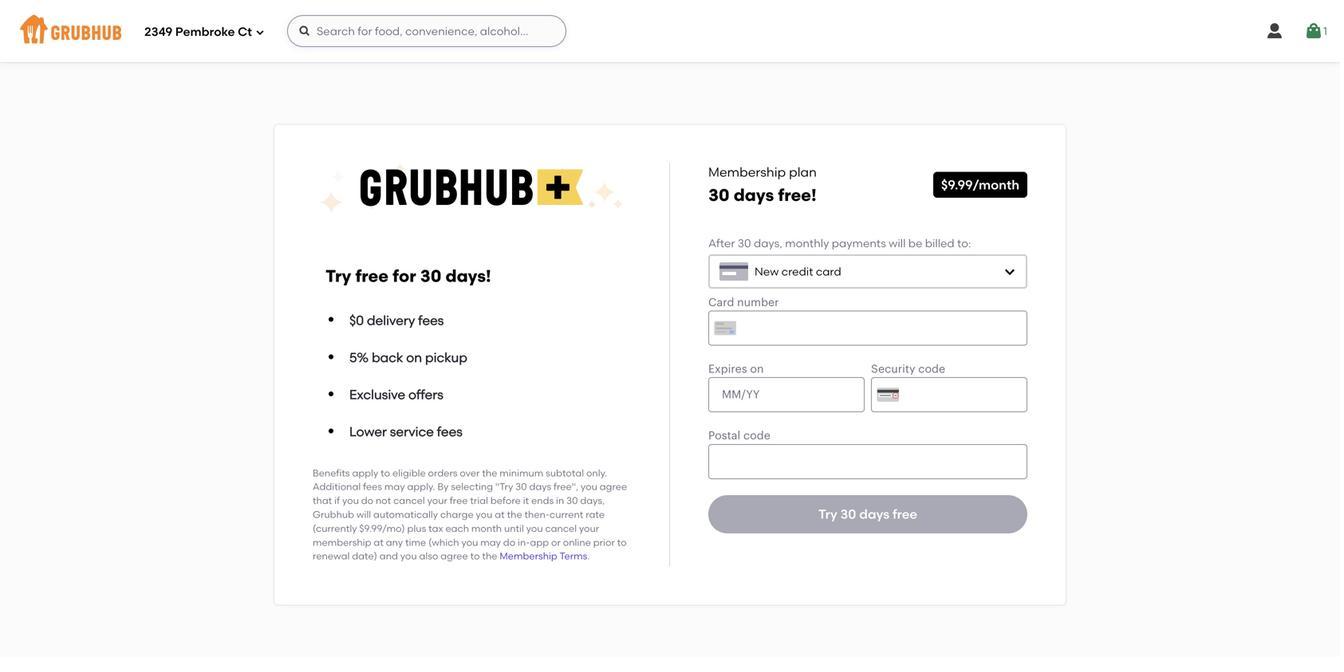 Task type: vqa. For each thing, say whether or not it's contained in the screenshot.
plus
yes



Task type: describe. For each thing, give the bounding box(es) containing it.
in
[[556, 495, 564, 507]]

free!
[[778, 185, 817, 205]]

$9.99/mo)
[[359, 523, 405, 534]]

after
[[708, 236, 735, 250]]

only.
[[586, 467, 607, 479]]

any
[[386, 537, 403, 548]]

svg image
[[1304, 22, 1323, 41]]

1 horizontal spatial days,
[[754, 236, 782, 250]]

1
[[1323, 24, 1327, 38]]

0 vertical spatial may
[[384, 481, 405, 493]]

or
[[551, 537, 561, 548]]

automatically
[[373, 509, 438, 520]]

additional
[[313, 481, 361, 493]]

that
[[313, 495, 332, 507]]

(currently
[[313, 523, 357, 534]]

$0
[[349, 313, 364, 328]]

days inside 'membership plan 30 days free!'
[[734, 185, 774, 205]]

try 30 days free
[[818, 507, 917, 522]]

then-
[[524, 509, 550, 520]]

0 horizontal spatial free
[[355, 266, 388, 286]]

(which
[[428, 537, 459, 548]]

you down each
[[461, 537, 478, 548]]

over
[[460, 467, 480, 479]]

apply
[[352, 467, 378, 479]]

charge
[[440, 509, 474, 520]]

free inside button
[[893, 507, 917, 522]]

by
[[437, 481, 449, 493]]

5% back on pickup
[[349, 350, 467, 365]]

new
[[755, 265, 779, 278]]

tax
[[428, 523, 443, 534]]

each
[[445, 523, 469, 534]]

1 horizontal spatial agree
[[600, 481, 627, 493]]

billed
[[925, 236, 954, 250]]

month
[[471, 523, 502, 534]]

date)
[[352, 550, 377, 562]]

.
[[587, 550, 590, 562]]

service
[[390, 424, 434, 440]]

$0 delivery fees
[[349, 313, 444, 328]]

Search for food, convenience, alcohol... search field
[[287, 15, 566, 47]]

ct
[[238, 25, 252, 39]]

payments
[[832, 236, 886, 250]]

fees inside benefits apply to eligible orders over the minimum subtotal only. additional fees may apply. by selecting "try 30 days free", you agree that if you do not cancel your free trial before it ends in 30 days, grubhub will automatically charge you at the then-current rate (currently $9.99/mo) plus tax each month until you cancel your membership at any time (which you may do in-app or online prior to renewal date) and you also agree to the
[[363, 481, 382, 493]]

if
[[334, 495, 340, 507]]

online
[[563, 537, 591, 548]]

before
[[490, 495, 521, 507]]

1 button
[[1304, 17, 1327, 45]]

on
[[406, 350, 422, 365]]

days inside button
[[859, 507, 889, 522]]

fees for lower service fees
[[437, 424, 462, 440]]

back
[[372, 350, 403, 365]]

1 vertical spatial cancel
[[545, 523, 577, 534]]

for
[[393, 266, 416, 286]]

2349 pembroke ct
[[144, 25, 252, 39]]

grubhub
[[313, 509, 354, 520]]

0 vertical spatial your
[[427, 495, 447, 507]]

0 vertical spatial the
[[482, 467, 497, 479]]

free",
[[554, 481, 578, 493]]

credit
[[781, 265, 813, 278]]

monthly
[[785, 236, 829, 250]]

apply.
[[407, 481, 435, 493]]

app
[[530, 537, 549, 548]]

$9.99/month
[[941, 177, 1019, 193]]

orders
[[428, 467, 457, 479]]

try 30 days free button
[[708, 496, 1027, 534]]

plus
[[407, 523, 426, 534]]

0 horizontal spatial to
[[381, 467, 390, 479]]

1 horizontal spatial may
[[480, 537, 501, 548]]

new credit card
[[755, 265, 841, 278]]

days, inside benefits apply to eligible orders over the minimum subtotal only. additional fees may apply. by selecting "try 30 days free", you agree that if you do not cancel your free trial before it ends in 30 days, grubhub will automatically charge you at the then-current rate (currently $9.99/mo) plus tax each month until you cancel your membership at any time (which you may do in-app or online prior to renewal date) and you also agree to the
[[580, 495, 605, 507]]

selecting
[[451, 481, 493, 493]]

try for try free for 30 days!
[[325, 266, 351, 286]]

you down then-
[[526, 523, 543, 534]]



Task type: locate. For each thing, give the bounding box(es) containing it.
days inside benefits apply to eligible orders over the minimum subtotal only. additional fees may apply. by selecting "try 30 days free", you agree that if you do not cancel your free trial before it ends in 30 days, grubhub will automatically charge you at the then-current rate (currently $9.99/mo) plus tax each month until you cancel your membership at any time (which you may do in-app or online prior to renewal date) and you also agree to the
[[529, 481, 551, 493]]

1 vertical spatial will
[[356, 509, 371, 520]]

1 horizontal spatial your
[[579, 523, 599, 534]]

your down the rate in the left bottom of the page
[[579, 523, 599, 534]]

try inside button
[[818, 507, 837, 522]]

1 vertical spatial to
[[617, 537, 627, 548]]

0 vertical spatial agree
[[600, 481, 627, 493]]

not
[[376, 495, 391, 507]]

trial
[[470, 495, 488, 507]]

you
[[581, 481, 597, 493], [342, 495, 359, 507], [476, 509, 492, 520], [526, 523, 543, 534], [461, 537, 478, 548], [400, 550, 417, 562]]

will inside benefits apply to eligible orders over the minimum subtotal only. additional fees may apply. by selecting "try 30 days free", you agree that if you do not cancel your free trial before it ends in 30 days, grubhub will automatically charge you at the then-current rate (currently $9.99/mo) plus tax each month until you cancel your membership at any time (which you may do in-app or online prior to renewal date) and you also agree to the
[[356, 509, 371, 520]]

minimum
[[500, 467, 543, 479]]

days,
[[754, 236, 782, 250], [580, 495, 605, 507]]

2 horizontal spatial free
[[893, 507, 917, 522]]

0 horizontal spatial try
[[325, 266, 351, 286]]

0 horizontal spatial agree
[[441, 550, 468, 562]]

cancel up or
[[545, 523, 577, 534]]

may down month
[[480, 537, 501, 548]]

it
[[523, 495, 529, 507]]

membership for .
[[500, 550, 557, 562]]

you down only.
[[581, 481, 597, 493]]

and
[[380, 550, 398, 562]]

30 inside button
[[840, 507, 856, 522]]

membership
[[313, 537, 371, 548]]

days
[[734, 185, 774, 205], [529, 481, 551, 493], [859, 507, 889, 522]]

0 vertical spatial try
[[325, 266, 351, 286]]

at down the $9.99/mo)
[[374, 537, 384, 548]]

try
[[325, 266, 351, 286], [818, 507, 837, 522]]

membership terms .
[[500, 550, 590, 562]]

0 horizontal spatial days,
[[580, 495, 605, 507]]

membership down the in-
[[500, 550, 557, 562]]

may up 'not'
[[384, 481, 405, 493]]

benefits
[[313, 467, 350, 479]]

cancel
[[393, 495, 425, 507], [545, 523, 577, 534]]

30
[[708, 185, 730, 205], [738, 236, 751, 250], [420, 266, 441, 286], [515, 481, 527, 493], [566, 495, 578, 507], [840, 507, 856, 522]]

to down month
[[470, 550, 480, 562]]

0 horizontal spatial at
[[374, 537, 384, 548]]

days, up new in the right top of the page
[[754, 236, 782, 250]]

free inside benefits apply to eligible orders over the minimum subtotal only. additional fees may apply. by selecting "try 30 days free", you agree that if you do not cancel your free trial before it ends in 30 days, grubhub will automatically charge you at the then-current rate (currently $9.99/mo) plus tax each month until you cancel your membership at any time (which you may do in-app or online prior to renewal date) and you also agree to the
[[450, 495, 468, 507]]

days!
[[445, 266, 491, 286]]

0 vertical spatial will
[[889, 236, 906, 250]]

lower service fees
[[349, 424, 462, 440]]

1 vertical spatial days
[[529, 481, 551, 493]]

0 vertical spatial days
[[734, 185, 774, 205]]

2 horizontal spatial to
[[617, 537, 627, 548]]

svg image
[[1265, 22, 1284, 41], [298, 25, 311, 37], [255, 28, 265, 37], [1003, 265, 1016, 278]]

0 horizontal spatial may
[[384, 481, 405, 493]]

will up the $9.99/mo)
[[356, 509, 371, 520]]

0 horizontal spatial days
[[529, 481, 551, 493]]

1 vertical spatial fees
[[437, 424, 462, 440]]

1 vertical spatial do
[[503, 537, 515, 548]]

to right prior
[[617, 537, 627, 548]]

agree down '(which'
[[441, 550, 468, 562]]

5%
[[349, 350, 369, 365]]

2 vertical spatial fees
[[363, 481, 382, 493]]

1 horizontal spatial free
[[450, 495, 468, 507]]

time
[[405, 537, 426, 548]]

ends
[[531, 495, 554, 507]]

2 vertical spatial the
[[482, 550, 497, 562]]

you right the if
[[342, 495, 359, 507]]

fees
[[418, 313, 444, 328], [437, 424, 462, 440], [363, 481, 382, 493]]

after 30 days, monthly payments will be billed to:
[[708, 236, 971, 250]]

1 horizontal spatial cancel
[[545, 523, 577, 534]]

be
[[908, 236, 922, 250]]

2 vertical spatial to
[[470, 550, 480, 562]]

1 horizontal spatial try
[[818, 507, 837, 522]]

benefits apply to eligible orders over the minimum subtotal only. additional fees may apply. by selecting "try 30 days free", you agree that if you do not cancel your free trial before it ends in 30 days, grubhub will automatically charge you at the then-current rate (currently $9.99/mo) plus tax each month until you cancel your membership at any time (which you may do in-app or online prior to renewal date) and you also agree to the
[[313, 467, 627, 562]]

subtotal
[[546, 467, 584, 479]]

1 vertical spatial at
[[374, 537, 384, 548]]

membership up free! on the right top
[[708, 164, 786, 180]]

you up month
[[476, 509, 492, 520]]

0 vertical spatial cancel
[[393, 495, 425, 507]]

1 horizontal spatial will
[[889, 236, 906, 250]]

exclusive
[[349, 387, 405, 402]]

0 vertical spatial to
[[381, 467, 390, 479]]

agree down only.
[[600, 481, 627, 493]]

to:
[[957, 236, 971, 250]]

0 vertical spatial fees
[[418, 313, 444, 328]]

in-
[[518, 537, 530, 548]]

do
[[361, 495, 373, 507], [503, 537, 515, 548]]

rate
[[586, 509, 605, 520]]

membership plan 30 days free!
[[708, 164, 817, 205]]

1 vertical spatial your
[[579, 523, 599, 534]]

plan
[[789, 164, 817, 180]]

try free for 30 days!
[[325, 266, 491, 286]]

fees right delivery
[[418, 313, 444, 328]]

1 vertical spatial may
[[480, 537, 501, 548]]

prior
[[593, 537, 615, 548]]

your
[[427, 495, 447, 507], [579, 523, 599, 534]]

eligible
[[392, 467, 426, 479]]

1 horizontal spatial membership
[[708, 164, 786, 180]]

1 vertical spatial try
[[818, 507, 837, 522]]

exclusive offers
[[349, 387, 443, 402]]

the
[[482, 467, 497, 479], [507, 509, 522, 520], [482, 550, 497, 562]]

2349
[[144, 25, 172, 39]]

main navigation navigation
[[0, 0, 1340, 62]]

fees right service
[[437, 424, 462, 440]]

membership terms link
[[500, 550, 587, 562]]

your down by
[[427, 495, 447, 507]]

will left be
[[889, 236, 906, 250]]

the up until
[[507, 509, 522, 520]]

cancel up automatically
[[393, 495, 425, 507]]

"try
[[495, 481, 513, 493]]

1 vertical spatial the
[[507, 509, 522, 520]]

terms
[[560, 550, 587, 562]]

card
[[816, 265, 841, 278]]

delivery
[[367, 313, 415, 328]]

also
[[419, 550, 438, 562]]

membership
[[708, 164, 786, 180], [500, 550, 557, 562]]

2 vertical spatial days
[[859, 507, 889, 522]]

at down before
[[495, 509, 505, 520]]

0 vertical spatial days,
[[754, 236, 782, 250]]

1 vertical spatial days,
[[580, 495, 605, 507]]

until
[[504, 523, 524, 534]]

membership for 30
[[708, 164, 786, 180]]

0 vertical spatial do
[[361, 495, 373, 507]]

1 vertical spatial agree
[[441, 550, 468, 562]]

do left the in-
[[503, 537, 515, 548]]

the down month
[[482, 550, 497, 562]]

0 horizontal spatial cancel
[[393, 495, 425, 507]]

at
[[495, 509, 505, 520], [374, 537, 384, 548]]

may
[[384, 481, 405, 493], [480, 537, 501, 548]]

1 vertical spatial membership
[[500, 550, 557, 562]]

fees for $0 delivery fees
[[418, 313, 444, 328]]

agree
[[600, 481, 627, 493], [441, 550, 468, 562]]

renewal
[[313, 550, 350, 562]]

pickup
[[425, 350, 467, 365]]

membership logo image
[[320, 163, 624, 214]]

1 horizontal spatial to
[[470, 550, 480, 562]]

1 horizontal spatial days
[[734, 185, 774, 205]]

0 vertical spatial membership
[[708, 164, 786, 180]]

to
[[381, 467, 390, 479], [617, 537, 627, 548], [470, 550, 480, 562]]

1 horizontal spatial do
[[503, 537, 515, 548]]

0 horizontal spatial do
[[361, 495, 373, 507]]

30 inside 'membership plan 30 days free!'
[[708, 185, 730, 205]]

try for try 30 days free
[[818, 507, 837, 522]]

pembroke
[[175, 25, 235, 39]]

1 horizontal spatial at
[[495, 509, 505, 520]]

to right apply
[[381, 467, 390, 479]]

do left 'not'
[[361, 495, 373, 507]]

0 horizontal spatial will
[[356, 509, 371, 520]]

current
[[550, 509, 583, 520]]

you down time
[[400, 550, 417, 562]]

the right over on the left
[[482, 467, 497, 479]]

offers
[[408, 387, 443, 402]]

0 horizontal spatial your
[[427, 495, 447, 507]]

days, up the rate in the left bottom of the page
[[580, 495, 605, 507]]

membership inside 'membership plan 30 days free!'
[[708, 164, 786, 180]]

2 horizontal spatial days
[[859, 507, 889, 522]]

0 horizontal spatial membership
[[500, 550, 557, 562]]

fees down apply
[[363, 481, 382, 493]]

0 vertical spatial at
[[495, 509, 505, 520]]

lower
[[349, 424, 387, 440]]



